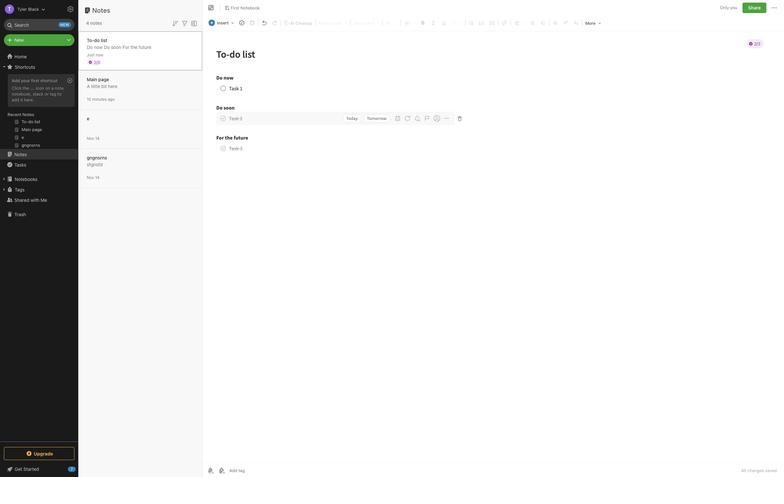 Task type: vqa. For each thing, say whether or not it's contained in the screenshot.
choose default view option for evernote links field
no



Task type: locate. For each thing, give the bounding box(es) containing it.
2 nov from the top
[[87, 175, 94, 180]]

undo image
[[260, 18, 269, 27]]

2 vertical spatial notes
[[14, 152, 27, 157]]

note window element
[[203, 0, 783, 478]]

home link
[[0, 51, 78, 62]]

note,
[[55, 86, 65, 91]]

new
[[14, 37, 24, 43]]

nov 14
[[87, 136, 100, 141], [87, 175, 100, 180]]

...
[[30, 86, 35, 91]]

font family image
[[352, 19, 382, 27]]

Heading level field
[[316, 18, 350, 27]]

or
[[45, 91, 49, 97]]

now
[[94, 44, 103, 50], [96, 52, 103, 57]]

do down to- at left
[[87, 44, 93, 50]]

bit
[[101, 83, 107, 89]]

share
[[749, 5, 762, 10]]

now down do
[[94, 44, 103, 50]]

do
[[87, 44, 93, 50], [104, 44, 110, 50]]

get
[[15, 467, 22, 473]]

expand note image
[[207, 4, 215, 12]]

home
[[14, 54, 27, 59]]

now up 2/3
[[96, 52, 103, 57]]

notes up tasks
[[14, 152, 27, 157]]

recent
[[8, 112, 21, 117]]

0 vertical spatial now
[[94, 44, 103, 50]]

font size image
[[384, 19, 400, 27]]

future
[[139, 44, 151, 50]]

the inside tree
[[23, 86, 29, 91]]

nov
[[87, 136, 94, 141], [87, 175, 94, 180]]

notes up notes
[[92, 7, 110, 14]]

1 horizontal spatial the
[[131, 44, 138, 50]]

0 vertical spatial nov
[[87, 136, 94, 141]]

to
[[57, 91, 61, 97]]

notebooks
[[15, 177, 38, 182]]

settings image
[[67, 5, 74, 13]]

0 vertical spatial notes
[[92, 7, 110, 14]]

1 vertical spatial nov
[[87, 175, 94, 180]]

black
[[28, 6, 39, 12]]

tree containing home
[[0, 51, 78, 442]]

expand tags image
[[2, 187, 7, 192]]

e
[[87, 116, 89, 121]]

nov down e in the left of the page
[[87, 136, 94, 141]]

just now
[[87, 52, 103, 57]]

all changes saved
[[742, 469, 778, 474]]

changes
[[748, 469, 765, 474]]

font color image
[[402, 19, 418, 27]]

1 vertical spatial 14
[[95, 175, 100, 180]]

Sort options field
[[171, 19, 179, 27]]

0 vertical spatial 14
[[95, 136, 100, 141]]

2/3
[[94, 60, 100, 65]]

first
[[231, 5, 240, 10]]

1 vertical spatial nov 14
[[87, 175, 100, 180]]

add
[[12, 78, 20, 83]]

soon
[[111, 44, 121, 50]]

tree
[[0, 51, 78, 442]]

0 horizontal spatial do
[[87, 44, 93, 50]]

trash link
[[0, 209, 78, 220]]

group
[[0, 72, 78, 152]]

tags button
[[0, 185, 78, 195]]

2 nov 14 from the top
[[87, 175, 100, 180]]

14 down sfgnsfd on the left top
[[95, 175, 100, 180]]

page
[[98, 77, 109, 82]]

Note Editor text field
[[203, 31, 783, 464]]

heading level image
[[317, 19, 350, 27]]

your
[[21, 78, 30, 83]]

nov 14 down sfgnsfd on the left top
[[87, 175, 100, 180]]

the
[[131, 44, 138, 50], [23, 86, 29, 91]]

first notebook
[[231, 5, 260, 10]]

10
[[87, 97, 91, 102]]

Highlight field
[[449, 18, 465, 27]]

nov 14 up gngnsrns
[[87, 136, 100, 141]]

shared
[[14, 197, 29, 203]]

insert
[[217, 20, 229, 25]]

new button
[[4, 34, 74, 46]]

expand notebooks image
[[2, 177, 7, 182]]

add
[[12, 97, 19, 102]]

a
[[87, 83, 90, 89]]

nov down sfgnsfd on the left top
[[87, 175, 94, 180]]

recent notes
[[8, 112, 34, 117]]

0 vertical spatial the
[[131, 44, 138, 50]]

add a reminder image
[[207, 467, 215, 475]]

14
[[95, 136, 100, 141], [95, 175, 100, 180]]

ago
[[108, 97, 115, 102]]

upgrade button
[[4, 448, 74, 461]]

group containing add your first shortcut
[[0, 72, 78, 152]]

the left ...
[[23, 86, 29, 91]]

do down list
[[104, 44, 110, 50]]

notes
[[92, 7, 110, 14], [22, 112, 34, 117], [14, 152, 27, 157]]

highlight image
[[450, 19, 465, 27]]

click the ...
[[12, 86, 35, 91]]

notes right recent
[[22, 112, 34, 117]]

Account field
[[0, 3, 45, 16]]

more
[[586, 21, 596, 26]]

add tag image
[[218, 467, 226, 475]]

1 vertical spatial the
[[23, 86, 29, 91]]

notebooks link
[[0, 174, 78, 185]]

the right for
[[131, 44, 138, 50]]

new search field
[[8, 19, 71, 31]]

little
[[91, 83, 100, 89]]

Font size field
[[384, 18, 400, 27]]

tag
[[50, 91, 56, 97]]

0 horizontal spatial the
[[23, 86, 29, 91]]

1 horizontal spatial do
[[104, 44, 110, 50]]

group inside tree
[[0, 72, 78, 152]]

notebook,
[[12, 91, 32, 97]]

note list element
[[78, 0, 203, 478]]

Add tag field
[[229, 468, 278, 474]]

1 do from the left
[[87, 44, 93, 50]]

gngnsrns
[[87, 155, 107, 161]]

0 vertical spatial nov 14
[[87, 136, 100, 141]]

14 up gngnsrns
[[95, 136, 100, 141]]



Task type: describe. For each thing, give the bounding box(es) containing it.
tasks button
[[0, 160, 78, 170]]

tyler black
[[17, 6, 39, 12]]

click to collapse image
[[76, 466, 81, 474]]

sfgnsfd
[[87, 162, 103, 167]]

to-
[[87, 37, 94, 43]]

only you
[[721, 5, 738, 10]]

to-do list do now do soon for the future
[[87, 37, 151, 50]]

1 nov from the top
[[87, 136, 94, 141]]

4
[[86, 20, 89, 26]]

click
[[12, 86, 21, 91]]

2 14 from the top
[[95, 175, 100, 180]]

now inside to-do list do now do soon for the future
[[94, 44, 103, 50]]

upgrade
[[34, 451, 53, 457]]

2 do from the left
[[104, 44, 110, 50]]

more actions image
[[771, 4, 779, 12]]

notes inside note list element
[[92, 7, 110, 14]]

Search text field
[[8, 19, 70, 31]]

minutes
[[92, 97, 107, 102]]

Add filters field
[[181, 19, 189, 27]]

7
[[71, 468, 73, 472]]

More actions field
[[771, 3, 779, 13]]

shortcuts button
[[0, 62, 78, 72]]

just
[[87, 52, 95, 57]]

here.
[[24, 97, 34, 102]]

add filters image
[[181, 20, 189, 27]]

shortcut
[[40, 78, 58, 83]]

me
[[41, 197, 47, 203]]

for
[[123, 44, 130, 50]]

4 notes
[[86, 20, 102, 26]]

tasks
[[14, 162, 26, 168]]

notebook
[[241, 5, 260, 10]]

Font color field
[[402, 18, 418, 27]]

add your first shortcut
[[12, 78, 58, 83]]

saved
[[766, 469, 778, 474]]

Font family field
[[352, 18, 382, 27]]

1 vertical spatial notes
[[22, 112, 34, 117]]

shortcuts
[[15, 64, 35, 70]]

all
[[742, 469, 747, 474]]

do
[[94, 37, 100, 43]]

alignment image
[[512, 19, 528, 27]]

main
[[87, 77, 97, 82]]

View options field
[[189, 19, 198, 27]]

share button
[[743, 3, 767, 13]]

notes
[[90, 20, 102, 26]]

icon on a note, notebook, stack or tag to add it here.
[[12, 86, 65, 102]]

tags
[[15, 187, 25, 193]]

trash
[[14, 212, 26, 217]]

main page a little bit here
[[87, 77, 118, 89]]

Alignment field
[[512, 18, 528, 27]]

Help and Learning task checklist field
[[0, 465, 78, 475]]

new
[[60, 23, 69, 27]]

tyler
[[17, 6, 27, 12]]

first notebook button
[[223, 3, 262, 12]]

started
[[23, 467, 39, 473]]

shared with me
[[14, 197, 47, 203]]

task image
[[237, 18, 247, 27]]

icon
[[36, 86, 44, 91]]

the inside to-do list do now do soon for the future
[[131, 44, 138, 50]]

notes link
[[0, 149, 78, 160]]

only
[[721, 5, 730, 10]]

it
[[20, 97, 23, 102]]

here
[[108, 83, 118, 89]]

a
[[51, 86, 54, 91]]

you
[[731, 5, 738, 10]]

stack
[[33, 91, 43, 97]]

list
[[101, 37, 107, 43]]

10 minutes ago
[[87, 97, 115, 102]]

shared with me link
[[0, 195, 78, 205]]

first
[[31, 78, 39, 83]]

on
[[45, 86, 50, 91]]

Insert field
[[207, 18, 236, 27]]

get started
[[15, 467, 39, 473]]

More field
[[584, 18, 604, 28]]

1 nov 14 from the top
[[87, 136, 100, 141]]

1 14 from the top
[[95, 136, 100, 141]]

with
[[31, 197, 39, 203]]

1 vertical spatial now
[[96, 52, 103, 57]]



